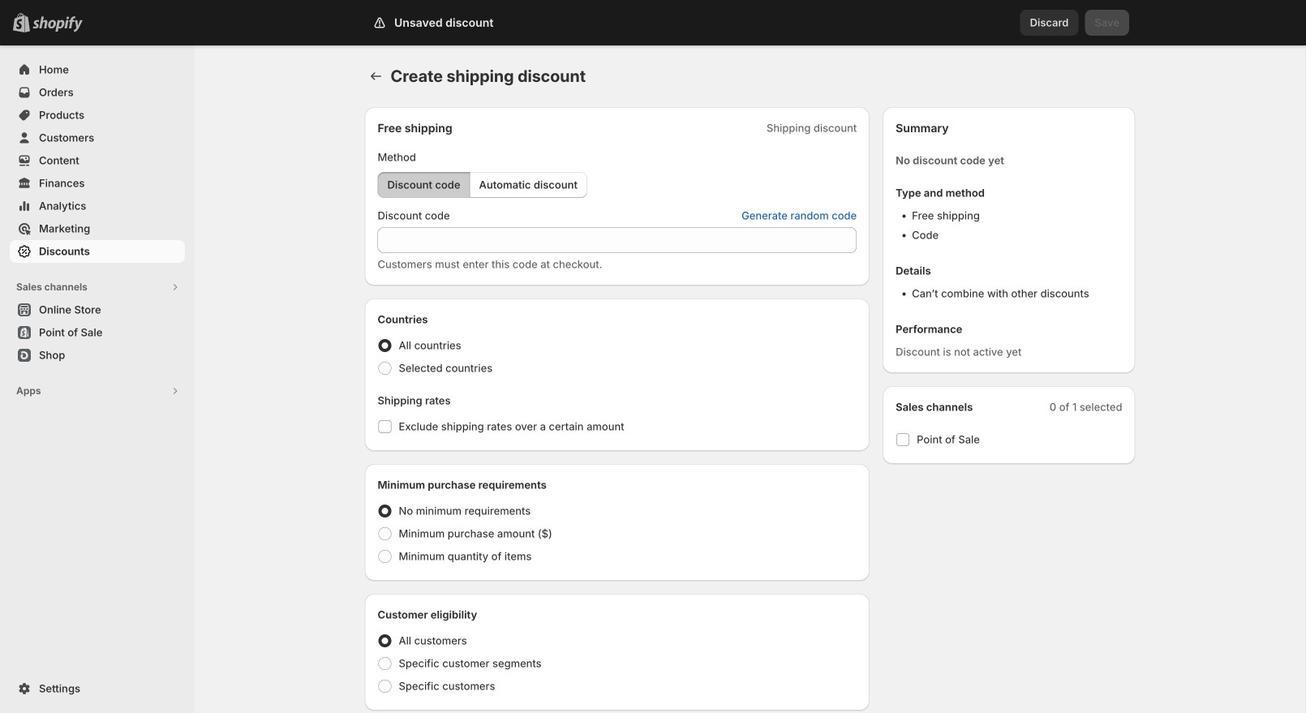 Task type: locate. For each thing, give the bounding box(es) containing it.
None text field
[[378, 227, 857, 253]]



Task type: describe. For each thing, give the bounding box(es) containing it.
shopify image
[[32, 16, 83, 32]]



Task type: vqa. For each thing, say whether or not it's contained in the screenshot.
Shopify image
yes



